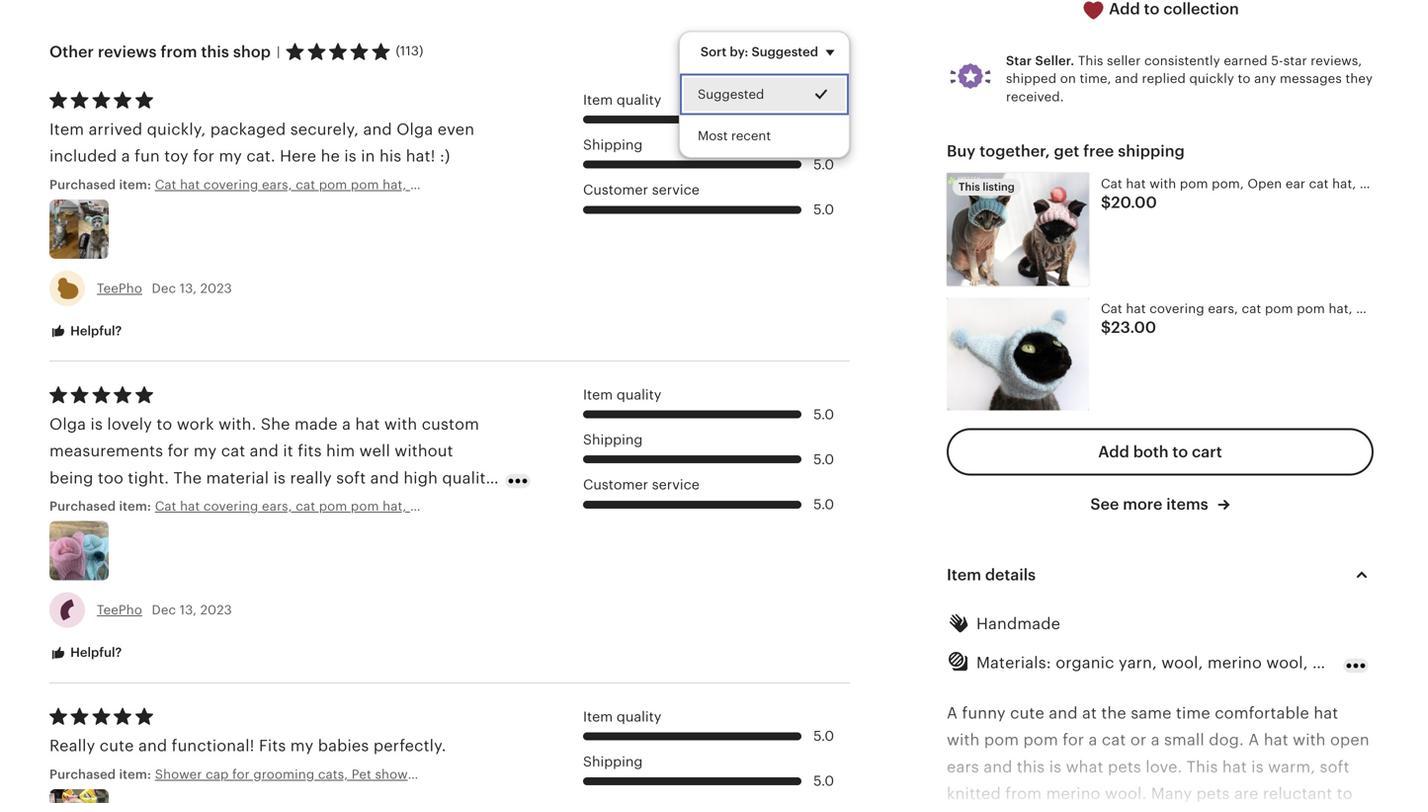 Task type: locate. For each thing, give the bounding box(es) containing it.
0 vertical spatial it
[[283, 443, 294, 460]]

$ 23.00
[[1102, 319, 1157, 337]]

1 vertical spatial teepho
[[97, 603, 142, 618]]

without
[[395, 443, 454, 460]]

from right reviews
[[161, 43, 197, 61]]

love.
[[1146, 759, 1183, 777]]

1 vertical spatial this
[[959, 181, 981, 193]]

yarn, left h
[[1372, 654, 1410, 672]]

2 dec from the top
[[152, 603, 176, 618]]

suggested
[[752, 44, 819, 59], [698, 87, 765, 102]]

0 vertical spatial item:
[[119, 177, 151, 192]]

getting down tight.
[[123, 496, 179, 514]]

add for add to collection
[[1110, 0, 1141, 18]]

shower cap for grooming cats, pet shower cap link
[[155, 766, 447, 784]]

0 vertical spatial purchased item:
[[49, 177, 155, 192]]

on,
[[316, 496, 341, 514]]

shipping
[[583, 137, 643, 153], [583, 432, 643, 448], [583, 754, 643, 770]]

to down material at left
[[225, 496, 241, 514]]

pom down funny
[[985, 732, 1020, 750]]

received.
[[1007, 89, 1065, 104]]

this up time,
[[1079, 53, 1104, 68]]

pets up "wool."
[[1108, 759, 1142, 777]]

yarn, up same
[[1119, 654, 1158, 672]]

item:
[[119, 177, 151, 192], [119, 499, 151, 514], [119, 768, 151, 782]]

buy together, get free shipping
[[947, 142, 1185, 160]]

from right knitted
[[1006, 786, 1042, 803]]

1 vertical spatial purchased
[[49, 499, 116, 514]]

0 vertical spatial view details of this review photo by teepho image
[[49, 200, 109, 259]]

on right out
[[480, 523, 500, 541]]

and inside item arrived quickly, packaged securely, and olga even included a fun toy for my cat. here he is in his hat! :)
[[363, 121, 392, 138]]

his
[[380, 147, 402, 165], [208, 523, 230, 541]]

view details of this review photo by teepho image for 2nd helpful? button from the bottom of the page
[[49, 200, 109, 259]]

for
[[193, 147, 215, 165], [168, 443, 189, 460], [1063, 732, 1085, 750], [232, 768, 250, 782]]

1 vertical spatial purchased item:
[[49, 499, 155, 514]]

with down funny
[[947, 732, 980, 750]]

1 vertical spatial item:
[[119, 499, 151, 514]]

1 horizontal spatial cat
[[1102, 732, 1127, 750]]

0 vertical spatial olga
[[397, 121, 433, 138]]

view details of this review photo by teepho image down included
[[49, 200, 109, 259]]

hat inside olga is lovely to work with. she made a hat with custom measurements for my cat and it fits him well without being too tight. the material is really soft and high quality. he is still getting used to having it on, but now i don't have to worry about his ears getting cold when he's out on walks!
[[355, 416, 380, 433]]

a right dog.
[[1249, 732, 1260, 750]]

with inside olga is lovely to work with. she made a hat with custom measurements for my cat and it fits him well without being too tight. the material is really soft and high quality. he is still getting used to having it on, but now i don't have to worry about his ears getting cold when he's out on walks!
[[384, 416, 418, 433]]

1 vertical spatial a
[[1249, 732, 1260, 750]]

cat down the with.
[[221, 443, 245, 460]]

1 vertical spatial item quality
[[583, 387, 662, 403]]

reviews
[[98, 43, 157, 61]]

merino
[[1208, 654, 1263, 672], [1313, 654, 1368, 672], [1047, 786, 1101, 803]]

2 item: from the top
[[119, 499, 151, 514]]

dec for 2nd helpful? button
[[152, 603, 176, 618]]

his right in
[[380, 147, 402, 165]]

0 horizontal spatial his
[[208, 523, 230, 541]]

0 vertical spatial $
[[1102, 194, 1112, 212]]

2 purchased from the top
[[49, 499, 116, 514]]

0 horizontal spatial a
[[947, 705, 958, 723]]

2 vertical spatial quality
[[617, 709, 662, 725]]

item: for 2nd helpful? button
[[119, 499, 151, 514]]

cute right really
[[100, 738, 134, 756]]

2 horizontal spatial this
[[1187, 759, 1219, 777]]

item inside dropdown button
[[947, 567, 982, 584]]

1 item: from the top
[[119, 177, 151, 192]]

сat hat with pom pom, open ear cat hat, kitten cat clothes, winter knitted hat for pet, winter cat apparel, funny cat accessories image
[[947, 173, 1090, 286]]

is left in
[[344, 147, 357, 165]]

2 vertical spatial shipping
[[583, 754, 643, 770]]

add for add both to cart
[[1099, 444, 1130, 461]]

he's
[[416, 523, 446, 541]]

this for listing
[[959, 181, 981, 193]]

teepho
[[97, 281, 142, 296], [97, 603, 142, 618]]

item: left shower at the left bottom
[[119, 768, 151, 782]]

1 cap from the left
[[206, 768, 229, 782]]

0 vertical spatial purchased
[[49, 177, 116, 192]]

2 quality from the top
[[617, 387, 662, 403]]

3 quality from the top
[[617, 709, 662, 725]]

0 horizontal spatial with
[[384, 416, 418, 433]]

0 vertical spatial shipping
[[583, 137, 643, 153]]

1 vertical spatial 2023
[[200, 603, 232, 618]]

suggested right by:
[[752, 44, 819, 59]]

item: up worry
[[119, 499, 151, 514]]

teepho link for 2nd helpful? button
[[97, 603, 142, 618]]

sort by: suggested button
[[686, 31, 857, 73]]

helpful? button
[[35, 313, 137, 350], [35, 635, 137, 672]]

this inside a funny cute and at the same time comfortable hat with pom pom  for a cat or a small dog. a hat with open ears and this is what pets love.  this hat is warm, soft knitted from merino wool. many pets are reluctant
[[1187, 759, 1219, 777]]

my left cat.
[[219, 147, 242, 165]]

1 vertical spatial cat
[[1102, 732, 1127, 750]]

3 shipping from the top
[[583, 754, 643, 770]]

1 shipping from the top
[[583, 137, 643, 153]]

is up having
[[273, 469, 286, 487]]

purchased item: shower cap for grooming cats, pet shower cap
[[49, 768, 447, 782]]

0 horizontal spatial ears
[[234, 523, 267, 541]]

my up shower cap for grooming cats, pet shower cap link
[[291, 738, 314, 756]]

1 dec from the top
[[152, 281, 176, 296]]

5.0
[[814, 112, 835, 127], [814, 157, 835, 172], [814, 202, 835, 218], [814, 407, 835, 423], [814, 452, 835, 468], [814, 497, 835, 513], [814, 729, 835, 745], [814, 774, 835, 790]]

his down used
[[208, 523, 230, 541]]

0 vertical spatial add
[[1110, 0, 1141, 18]]

0 horizontal spatial this
[[959, 181, 981, 193]]

olga inside olga is lovely to work with. she made a hat with custom measurements for my cat and it fits him well without being too tight. the material is really soft and high quality. he is still getting used to having it on, but now i don't have to worry about his ears getting cold when he's out on walks!
[[49, 416, 86, 433]]

with up without
[[384, 416, 418, 433]]

1 quality from the top
[[617, 92, 662, 108]]

0 vertical spatial helpful? button
[[35, 313, 137, 350]]

2 $ from the top
[[1102, 319, 1112, 337]]

from
[[161, 43, 197, 61], [1006, 786, 1042, 803]]

2 vertical spatial item:
[[119, 768, 151, 782]]

item arrived quickly, packaged securely, and olga even included a fun toy for my cat. here he is in his hat! :)
[[49, 121, 475, 165]]

1 vertical spatial this
[[1017, 759, 1046, 777]]

dec
[[152, 281, 176, 296], [152, 603, 176, 618]]

0 vertical spatial this
[[201, 43, 229, 61]]

1 horizontal spatial pom
[[1024, 732, 1059, 750]]

2 teepho dec 13, 2023 from the top
[[97, 603, 232, 618]]

a up the him
[[342, 416, 351, 433]]

with up warm,
[[1294, 732, 1327, 750]]

earned
[[1224, 53, 1268, 68]]

this left the listing
[[959, 181, 981, 193]]

this inside this seller consistently earned 5-star reviews, shipped on time, and replied quickly to any messages they received.
[[1079, 53, 1104, 68]]

for down really cute and functional! fits my babies perfectly. at bottom left
[[232, 768, 250, 782]]

2 5.0 from the top
[[814, 157, 835, 172]]

for up the
[[168, 443, 189, 460]]

cat for a
[[1102, 732, 1127, 750]]

other
[[49, 43, 94, 61]]

on inside this seller consistently earned 5-star reviews, shipped on time, and replied quickly to any messages they received.
[[1061, 71, 1077, 86]]

and down seller
[[1116, 71, 1139, 86]]

ears up knitted
[[947, 759, 980, 777]]

1 item quality from the top
[[583, 92, 662, 108]]

a right or
[[1152, 732, 1160, 750]]

1 horizontal spatial this
[[1017, 759, 1046, 777]]

0 vertical spatial suggested
[[752, 44, 819, 59]]

details
[[986, 567, 1036, 584]]

shop
[[233, 43, 271, 61]]

ears inside a funny cute and at the same time comfortable hat with pom pom  for a cat or a small dog. a hat with open ears and this is what pets love.  this hat is warm, soft knitted from merino wool. many pets are reluctant
[[947, 759, 980, 777]]

lovely
[[107, 416, 152, 433]]

now
[[375, 496, 408, 514]]

0 vertical spatial quality
[[617, 92, 662, 108]]

0 vertical spatial soft
[[336, 469, 366, 487]]

0 horizontal spatial wool,
[[1162, 654, 1204, 672]]

soft inside olga is lovely to work with. she made a hat with custom measurements for my cat and it fits him well without being too tight. the material is really soft and high quality. he is still getting used to having it on, but now i don't have to worry about his ears getting cold when he's out on walks!
[[336, 469, 366, 487]]

1 horizontal spatial with
[[947, 732, 980, 750]]

1 vertical spatial from
[[1006, 786, 1042, 803]]

and up in
[[363, 121, 392, 138]]

add
[[1110, 0, 1141, 18], [1099, 444, 1130, 461]]

0 horizontal spatial soft
[[336, 469, 366, 487]]

purchased item: for 2nd helpful? button from the bottom of the page
[[49, 177, 155, 192]]

wool, up comfortable
[[1267, 654, 1309, 672]]

see
[[1091, 496, 1120, 514]]

to left collection
[[1145, 0, 1160, 18]]

soft up but
[[336, 469, 366, 487]]

0 vertical spatial dec
[[152, 281, 176, 296]]

1 wool, from the left
[[1162, 654, 1204, 672]]

many
[[1152, 786, 1193, 803]]

suggested up most recent
[[698, 87, 765, 102]]

and down she
[[250, 443, 279, 460]]

1 horizontal spatial pets
[[1197, 786, 1231, 803]]

pom
[[985, 732, 1020, 750], [1024, 732, 1059, 750]]

sort by: suggested
[[701, 44, 819, 59]]

hat
[[355, 416, 380, 433], [1314, 705, 1339, 723], [1264, 732, 1289, 750], [1223, 759, 1248, 777]]

1 horizontal spatial his
[[380, 147, 402, 165]]

$ down free
[[1102, 194, 1112, 212]]

3 purchased from the top
[[49, 768, 116, 782]]

2 pom from the left
[[1024, 732, 1059, 750]]

purchased item: down included
[[49, 177, 155, 192]]

1 vertical spatial quality
[[617, 387, 662, 403]]

for inside a funny cute and at the same time comfortable hat with pom pom  for a cat or a small dog. a hat with open ears and this is what pets love.  this hat is warm, soft knitted from merino wool. many pets are reluctant
[[1063, 732, 1085, 750]]

menu
[[679, 31, 850, 158]]

purchased up view details of this review photo by dahlia
[[49, 768, 116, 782]]

1 vertical spatial teepho link
[[97, 603, 142, 618]]

time
[[1177, 705, 1211, 723]]

view details of this review photo by teepho image
[[49, 200, 109, 259], [49, 522, 109, 581]]

is
[[344, 147, 357, 165], [91, 416, 103, 433], [273, 469, 286, 487], [75, 496, 87, 514], [1050, 759, 1062, 777], [1252, 759, 1264, 777]]

soft
[[336, 469, 366, 487], [1321, 759, 1350, 777]]

to down the earned on the right top
[[1239, 71, 1251, 86]]

0 vertical spatial teepho dec 13, 2023
[[97, 281, 232, 296]]

my inside olga is lovely to work with. she made a hat with custom measurements for my cat and it fits him well without being too tight. the material is really soft and high quality. he is still getting used to having it on, but now i don't have to worry about his ears getting cold when he's out on walks!
[[194, 443, 217, 460]]

item
[[583, 92, 613, 108], [49, 121, 84, 138], [583, 387, 613, 403], [947, 567, 982, 584], [583, 709, 613, 725]]

cold
[[332, 523, 365, 541]]

3 item: from the top
[[119, 768, 151, 782]]

2 13, from the top
[[180, 603, 197, 618]]

0 vertical spatial customer
[[583, 182, 649, 198]]

pet
[[352, 768, 372, 782]]

1 horizontal spatial merino
[[1208, 654, 1263, 672]]

item quality for even
[[583, 92, 662, 108]]

on down the seller.
[[1061, 71, 1077, 86]]

cute
[[1011, 705, 1045, 723], [100, 738, 134, 756]]

1 vertical spatial olga
[[49, 416, 86, 433]]

his inside olga is lovely to work with. she made a hat with custom measurements for my cat and it fits him well without being too tight. the material is really soft and high quality. he is still getting used to having it on, but now i don't have to worry about his ears getting cold when he's out on walks!
[[208, 523, 230, 541]]

0 vertical spatial cute
[[1011, 705, 1045, 723]]

0 vertical spatial ears
[[234, 523, 267, 541]]

0 vertical spatial 2023
[[200, 281, 232, 296]]

0 horizontal spatial my
[[194, 443, 217, 460]]

add left both
[[1099, 444, 1130, 461]]

0 horizontal spatial cute
[[100, 738, 134, 756]]

cap right shower
[[424, 768, 447, 782]]

1 vertical spatial add
[[1099, 444, 1130, 461]]

the
[[174, 469, 202, 487]]

this left 'what'
[[1017, 759, 1046, 777]]

helpful?
[[67, 324, 122, 339], [67, 646, 122, 661]]

0 horizontal spatial cat
[[221, 443, 245, 460]]

this seller consistently earned 5-star reviews, shipped on time, and replied quickly to any messages they received.
[[1007, 53, 1374, 104]]

with for pom
[[947, 732, 980, 750]]

1 teepho from the top
[[97, 281, 142, 296]]

are
[[1235, 786, 1259, 803]]

have
[[49, 523, 86, 541]]

open
[[1331, 732, 1370, 750]]

1 horizontal spatial wool,
[[1267, 654, 1309, 672]]

purchased down included
[[49, 177, 116, 192]]

for inside item arrived quickly, packaged securely, and olga even included a fun toy for my cat. here he is in his hat! :)
[[193, 147, 215, 165]]

is up are
[[1252, 759, 1264, 777]]

is right 'he'
[[75, 496, 87, 514]]

cat inside olga is lovely to work with. she made a hat with custom measurements for my cat and it fits him well without being too tight. the material is really soft and high quality. he is still getting used to having it on, but now i don't have to worry about his ears getting cold when he's out on walks!
[[221, 443, 245, 460]]

it left on,
[[301, 496, 312, 514]]

cat for my
[[221, 443, 245, 460]]

1 vertical spatial pets
[[1197, 786, 1231, 803]]

0 vertical spatial teepho
[[97, 281, 142, 296]]

olga up measurements
[[49, 416, 86, 433]]

1 vertical spatial cute
[[100, 738, 134, 756]]

purchased item: down too
[[49, 499, 155, 514]]

it left fits
[[283, 443, 294, 460]]

1 vertical spatial on
[[480, 523, 500, 541]]

menu containing suggested
[[679, 31, 850, 158]]

1 vertical spatial soft
[[1321, 759, 1350, 777]]

$ 20.00
[[1102, 194, 1158, 212]]

walks!
[[49, 550, 97, 568]]

add up seller
[[1110, 0, 1141, 18]]

hat down dog.
[[1223, 759, 1248, 777]]

1 horizontal spatial my
[[219, 147, 242, 165]]

and up knitted
[[984, 759, 1013, 777]]

cat.
[[247, 147, 276, 165]]

quality for perfectly.
[[617, 709, 662, 725]]

0 vertical spatial his
[[380, 147, 402, 165]]

1 vertical spatial his
[[208, 523, 230, 541]]

0 horizontal spatial cap
[[206, 768, 229, 782]]

0 horizontal spatial olga
[[49, 416, 86, 433]]

0 vertical spatial this
[[1079, 53, 1104, 68]]

replied
[[1143, 71, 1186, 86]]

1 helpful? button from the top
[[35, 313, 137, 350]]

hat up well
[[355, 416, 380, 433]]

toy
[[164, 147, 189, 165]]

quality for even
[[617, 92, 662, 108]]

3 item quality from the top
[[583, 709, 662, 725]]

1 vertical spatial shipping
[[583, 432, 643, 448]]

1 2023 from the top
[[200, 281, 232, 296]]

here
[[280, 147, 317, 165]]

service
[[652, 182, 700, 198], [652, 477, 700, 493]]

being
[[49, 469, 94, 487]]

0 horizontal spatial pom
[[985, 732, 1020, 750]]

wool.
[[1106, 786, 1147, 803]]

1 horizontal spatial soft
[[1321, 759, 1350, 777]]

0 vertical spatial getting
[[123, 496, 179, 514]]

about
[[159, 523, 204, 541]]

shipped
[[1007, 71, 1057, 86]]

a
[[947, 705, 958, 723], [1249, 732, 1260, 750]]

2 view details of this review photo by teepho image from the top
[[49, 522, 109, 581]]

this down small
[[1187, 759, 1219, 777]]

0 vertical spatial item quality
[[583, 92, 662, 108]]

to inside this seller consistently earned 5-star reviews, shipped on time, and replied quickly to any messages they received.
[[1239, 71, 1251, 86]]

in
[[361, 147, 375, 165]]

even
[[438, 121, 475, 138]]

this
[[201, 43, 229, 61], [1017, 759, 1046, 777]]

2 customer service from the top
[[583, 477, 700, 493]]

2 horizontal spatial merino
[[1313, 654, 1368, 672]]

2 horizontal spatial with
[[1294, 732, 1327, 750]]

fits
[[259, 738, 286, 756]]

seller.
[[1036, 53, 1075, 68]]

1 horizontal spatial cap
[[424, 768, 447, 782]]

pom down materials:
[[1024, 732, 1059, 750]]

this inside a funny cute and at the same time comfortable hat with pom pom  for a cat or a small dog. a hat with open ears and this is what pets love.  this hat is warm, soft knitted from merino wool. many pets are reluctant
[[1017, 759, 1046, 777]]

1 $ from the top
[[1102, 194, 1112, 212]]

0 vertical spatial my
[[219, 147, 242, 165]]

olga inside item arrived quickly, packaged securely, and olga even included a fun toy for my cat. here he is in his hat! :)
[[397, 121, 433, 138]]

to
[[1145, 0, 1160, 18], [1239, 71, 1251, 86], [157, 416, 173, 433], [1173, 444, 1189, 461], [225, 496, 241, 514], [90, 523, 106, 541]]

1 horizontal spatial this
[[1079, 53, 1104, 68]]

merino up open
[[1313, 654, 1368, 672]]

item: down fun
[[119, 177, 151, 192]]

wool, up time
[[1162, 654, 1204, 672]]

1 helpful? from the top
[[67, 324, 122, 339]]

1 vertical spatial dec
[[152, 603, 176, 618]]

on
[[1061, 71, 1077, 86], [480, 523, 500, 541]]

handmade
[[977, 616, 1061, 633]]

item inside item arrived quickly, packaged securely, and olga even included a fun toy for my cat. here he is in his hat! :)
[[49, 121, 84, 138]]

he
[[321, 147, 340, 165]]

a left funny
[[947, 705, 958, 723]]

0 horizontal spatial on
[[480, 523, 500, 541]]

ears
[[234, 523, 267, 541], [947, 759, 980, 777]]

2 vertical spatial my
[[291, 738, 314, 756]]

for inside olga is lovely to work with. she made a hat with custom measurements for my cat and it fits him well without being too tight. the material is really soft and high quality. he is still getting used to having it on, but now i don't have to worry about his ears getting cold when he's out on walks!
[[168, 443, 189, 460]]

dec for 2nd helpful? button from the bottom of the page
[[152, 281, 176, 296]]

1 vertical spatial 13,
[[180, 603, 197, 618]]

1 teepho link from the top
[[97, 281, 142, 296]]

0 vertical spatial teepho link
[[97, 281, 142, 296]]

add to collection button
[[947, 0, 1374, 34]]

cute right funny
[[1011, 705, 1045, 723]]

2 purchased item: from the top
[[49, 499, 155, 514]]

$ right сat hat covering ears, cat pom pom hat, hand knit hat, winter hat for pet, ear warmer, funny cat accessories, pet photo prop
[[1102, 319, 1112, 337]]

1 vertical spatial ears
[[947, 759, 980, 777]]

a left fun
[[121, 147, 130, 165]]

merino up comfortable
[[1208, 654, 1263, 672]]

cat left or
[[1102, 732, 1127, 750]]

suggested inside sort by: suggested popup button
[[752, 44, 819, 59]]

0 vertical spatial a
[[947, 705, 958, 723]]

0 vertical spatial pets
[[1108, 759, 1142, 777]]

1 horizontal spatial getting
[[271, 523, 327, 541]]

this
[[1079, 53, 1104, 68], [959, 181, 981, 193], [1187, 759, 1219, 777]]

merino down 'what'
[[1047, 786, 1101, 803]]

cap down functional! at left bottom
[[206, 768, 229, 782]]

for up 'what'
[[1063, 732, 1085, 750]]

2 vertical spatial this
[[1187, 759, 1219, 777]]

pets left are
[[1197, 786, 1231, 803]]

for right toy at top left
[[193, 147, 215, 165]]

any
[[1255, 71, 1277, 86]]

funny
[[963, 705, 1006, 723]]

20.00
[[1112, 194, 1158, 212]]

purchased up have
[[49, 499, 116, 514]]

1 vertical spatial suggested
[[698, 87, 765, 102]]

my down work
[[194, 443, 217, 460]]

2 vertical spatial item quality
[[583, 709, 662, 725]]

1 vertical spatial view details of this review photo by teepho image
[[49, 522, 109, 581]]

1 horizontal spatial ears
[[947, 759, 980, 777]]

merino inside a funny cute and at the same time comfortable hat with pom pom  for a cat or a small dog. a hat with open ears and this is what pets love.  this hat is warm, soft knitted from merino wool. many pets are reluctant
[[1047, 786, 1101, 803]]

cat inside a funny cute and at the same time comfortable hat with pom pom  for a cat or a small dog. a hat with open ears and this is what pets love.  this hat is warm, soft knitted from merino wool. many pets are reluctant
[[1102, 732, 1127, 750]]

seller
[[1108, 53, 1141, 68]]

olga up hat!
[[397, 121, 433, 138]]

1 view details of this review photo by teepho image from the top
[[49, 200, 109, 259]]

soft down open
[[1321, 759, 1350, 777]]

getting down having
[[271, 523, 327, 541]]

when
[[370, 523, 412, 541]]

1 purchased item: from the top
[[49, 177, 155, 192]]

this left shop
[[201, 43, 229, 61]]

shipping for even
[[583, 137, 643, 153]]

view details of this review photo by teepho image down 'he'
[[49, 522, 109, 581]]

and inside this seller consistently earned 5-star reviews, shipped on time, and replied quickly to any messages they received.
[[1116, 71, 1139, 86]]

0 vertical spatial 13,
[[180, 281, 197, 296]]

1 vertical spatial service
[[652, 477, 700, 493]]

ears down having
[[234, 523, 267, 541]]

2 teepho link from the top
[[97, 603, 142, 618]]

1 vertical spatial my
[[194, 443, 217, 460]]

$
[[1102, 194, 1112, 212], [1102, 319, 1112, 337]]

0 vertical spatial from
[[161, 43, 197, 61]]

2 teepho from the top
[[97, 603, 142, 618]]



Task type: describe. For each thing, give the bounding box(es) containing it.
8 5.0 from the top
[[814, 774, 835, 790]]

|
[[277, 44, 280, 59]]

materials: organic yarn, wool, merino wool, merino yarn, h
[[977, 654, 1424, 672]]

item details button
[[929, 552, 1392, 599]]

teepho link for 2nd helpful? button from the bottom of the page
[[97, 281, 142, 296]]

really cute and functional! fits my babies perfectly.
[[49, 738, 447, 756]]

is up measurements
[[91, 416, 103, 433]]

0 horizontal spatial it
[[283, 443, 294, 460]]

to left cart
[[1173, 444, 1189, 461]]

2 helpful? from the top
[[67, 646, 122, 661]]

view details of this review photo by teepho image for 2nd helpful? button
[[49, 522, 109, 581]]

and up shower at the left bottom
[[138, 738, 167, 756]]

tight.
[[128, 469, 169, 487]]

item quality for perfectly.
[[583, 709, 662, 725]]

:)
[[440, 147, 450, 165]]

same
[[1131, 705, 1172, 723]]

most recent
[[698, 129, 771, 144]]

4 5.0 from the top
[[814, 407, 835, 423]]

hat up open
[[1314, 705, 1339, 723]]

worry
[[110, 523, 154, 541]]

functional!
[[172, 738, 255, 756]]

item: for 2nd helpful? button from the bottom of the page
[[119, 177, 151, 192]]

his inside item arrived quickly, packaged securely, and olga even included a fun toy for my cat. here he is in his hat! :)
[[380, 147, 402, 165]]

olga is lovely to work with. she made a hat with custom measurements for my cat and it fits him well without being too tight. the material is really soft and high quality. he is still getting used to having it on, but now i don't have to worry about his ears getting cold when he's out on walks!
[[49, 416, 500, 568]]

well
[[360, 443, 390, 460]]

made
[[295, 416, 338, 433]]

other reviews from this shop
[[49, 43, 271, 61]]

still
[[92, 496, 119, 514]]

5-
[[1272, 53, 1284, 68]]

buy
[[947, 142, 976, 160]]

23.00
[[1112, 319, 1157, 337]]

star seller.
[[1007, 53, 1075, 68]]

by:
[[730, 44, 749, 59]]

shower
[[375, 768, 421, 782]]

see more items link
[[1091, 494, 1231, 516]]

warm,
[[1269, 759, 1316, 777]]

0 horizontal spatial this
[[201, 43, 229, 61]]

star
[[1284, 53, 1308, 68]]

quickly
[[1190, 71, 1235, 86]]

custom
[[422, 416, 480, 433]]

(113)
[[396, 44, 424, 58]]

a inside item arrived quickly, packaged securely, and olga even included a fun toy for my cat. here he is in his hat! :)
[[121, 147, 130, 165]]

7 5.0 from the top
[[814, 729, 835, 745]]

free
[[1084, 142, 1115, 160]]

suggested inside suggested button
[[698, 87, 765, 102]]

a down "at"
[[1089, 732, 1098, 750]]

2 service from the top
[[652, 477, 700, 493]]

1 teepho dec 13, 2023 from the top
[[97, 281, 232, 296]]

is left 'what'
[[1050, 759, 1062, 777]]

soft inside a funny cute and at the same time comfortable hat with pom pom  for a cat or a small dog. a hat with open ears and this is what pets love.  this hat is warm, soft knitted from merino wool. many pets are reluctant
[[1321, 759, 1350, 777]]

knitted
[[947, 786, 1002, 803]]

on inside olga is lovely to work with. she made a hat with custom measurements for my cat and it fits him well without being too tight. the material is really soft and high quality. he is still getting used to having it on, but now i don't have to worry about his ears getting cold when he's out on walks!
[[480, 523, 500, 541]]

used
[[183, 496, 221, 514]]

6 5.0 from the top
[[814, 497, 835, 513]]

small
[[1165, 732, 1205, 750]]

add both to cart button
[[947, 429, 1374, 476]]

2 2023 from the top
[[200, 603, 232, 618]]

shipping
[[1119, 142, 1185, 160]]

shipping for perfectly.
[[583, 754, 643, 770]]

1 yarn, from the left
[[1119, 654, 1158, 672]]

this for seller
[[1079, 53, 1104, 68]]

item details
[[947, 567, 1036, 584]]

1 13, from the top
[[180, 281, 197, 296]]

1 customer from the top
[[583, 182, 649, 198]]

arrived
[[89, 121, 143, 138]]

5 5.0 from the top
[[814, 452, 835, 468]]

this listing
[[959, 181, 1015, 193]]

grooming
[[254, 768, 315, 782]]

$ for 23.00
[[1102, 319, 1112, 337]]

a inside olga is lovely to work with. she made a hat with custom measurements for my cat and it fits him well without being too tight. the material is really soft and high quality. he is still getting used to having it on, but now i don't have to worry about his ears getting cold when he's out on walks!
[[342, 416, 351, 433]]

dog.
[[1210, 732, 1245, 750]]

1 service from the top
[[652, 182, 700, 198]]

to left work
[[157, 416, 173, 433]]

measurements
[[49, 443, 163, 460]]

hat!
[[406, 147, 436, 165]]

view details of this review photo by dahlia image
[[49, 790, 109, 804]]

and up now
[[370, 469, 399, 487]]

2 item quality from the top
[[583, 387, 662, 403]]

at
[[1083, 705, 1098, 723]]

teepho for 2nd helpful? button from the bottom of the page
[[97, 281, 142, 296]]

0 horizontal spatial pets
[[1108, 759, 1142, 777]]

suggested button
[[680, 74, 849, 115]]

packaged
[[210, 121, 286, 138]]

1 purchased from the top
[[49, 177, 116, 192]]

2 helpful? button from the top
[[35, 635, 137, 672]]

but
[[345, 496, 371, 514]]

they
[[1346, 71, 1374, 86]]

add to collection
[[1106, 0, 1240, 18]]

consistently
[[1145, 53, 1221, 68]]

2 yarn, from the left
[[1372, 654, 1410, 672]]

babies
[[318, 738, 369, 756]]

star
[[1007, 53, 1033, 68]]

perfectly.
[[374, 738, 447, 756]]

teepho for 2nd helpful? button
[[97, 603, 142, 618]]

out
[[450, 523, 476, 541]]

i
[[412, 496, 417, 514]]

0 horizontal spatial from
[[161, 43, 197, 61]]

materials:
[[977, 654, 1052, 672]]

organic
[[1056, 654, 1115, 672]]

0 horizontal spatial getting
[[123, 496, 179, 514]]

1 pom from the left
[[985, 732, 1020, 750]]

сat hat covering ears, cat pom pom hat, hand knit hat, winter hat for pet, ear warmer, funny cat accessories, pet photo prop image
[[947, 298, 1090, 411]]

shower
[[155, 768, 202, 782]]

2 shipping from the top
[[583, 432, 643, 448]]

quickly,
[[147, 121, 206, 138]]

the
[[1102, 705, 1127, 723]]

cats,
[[318, 768, 348, 782]]

1 vertical spatial it
[[301, 496, 312, 514]]

h
[[1415, 654, 1424, 672]]

don't
[[421, 496, 461, 514]]

recent
[[731, 129, 771, 144]]

to down still
[[90, 523, 106, 541]]

1 horizontal spatial a
[[1249, 732, 1260, 750]]

2 cap from the left
[[424, 768, 447, 782]]

having
[[245, 496, 297, 514]]

see more items
[[1091, 496, 1213, 514]]

my inside item arrived quickly, packaged securely, and olga even included a fun toy for my cat. here he is in his hat! :)
[[219, 147, 242, 165]]

securely,
[[290, 121, 359, 138]]

high
[[404, 469, 438, 487]]

most
[[698, 129, 728, 144]]

2 horizontal spatial my
[[291, 738, 314, 756]]

2 wool, from the left
[[1267, 654, 1309, 672]]

1 5.0 from the top
[[814, 112, 835, 127]]

with for custom
[[384, 416, 418, 433]]

get
[[1055, 142, 1080, 160]]

he
[[49, 496, 71, 514]]

really
[[290, 469, 332, 487]]

and left "at"
[[1049, 705, 1078, 723]]

$ for 20.00
[[1102, 194, 1112, 212]]

cute inside a funny cute and at the same time comfortable hat with pom pom  for a cat or a small dog. a hat with open ears and this is what pets love.  this hat is warm, soft knitted from merino wool. many pets are reluctant
[[1011, 705, 1045, 723]]

with.
[[219, 416, 257, 433]]

2 customer from the top
[[583, 477, 649, 493]]

purchased item: for 2nd helpful? button
[[49, 499, 155, 514]]

what
[[1067, 759, 1104, 777]]

from inside a funny cute and at the same time comfortable hat with pom pom  for a cat or a small dog. a hat with open ears and this is what pets love.  this hat is warm, soft knitted from merino wool. many pets are reluctant
[[1006, 786, 1042, 803]]

ears inside olga is lovely to work with. she made a hat with custom measurements for my cat and it fits him well without being too tight. the material is really soft and high quality. he is still getting used to having it on, but now i don't have to worry about his ears getting cold when he's out on walks!
[[234, 523, 267, 541]]

hat down comfortable
[[1264, 732, 1289, 750]]

3 5.0 from the top
[[814, 202, 835, 218]]

included
[[49, 147, 117, 165]]

1 customer service from the top
[[583, 182, 700, 198]]

comfortable
[[1215, 705, 1310, 723]]

is inside item arrived quickly, packaged securely, and olga even included a fun toy for my cat. here he is in his hat! :)
[[344, 147, 357, 165]]



Task type: vqa. For each thing, say whether or not it's contained in the screenshot.
olga in Olga is lovely to work with. She made a hat with custom measurements for my cat and it fits him well without being too tight. The material is really soft and high quality. He is still getting used to having it on, but now I don't have to worry about his ears getting cold when he's out on walks!
yes



